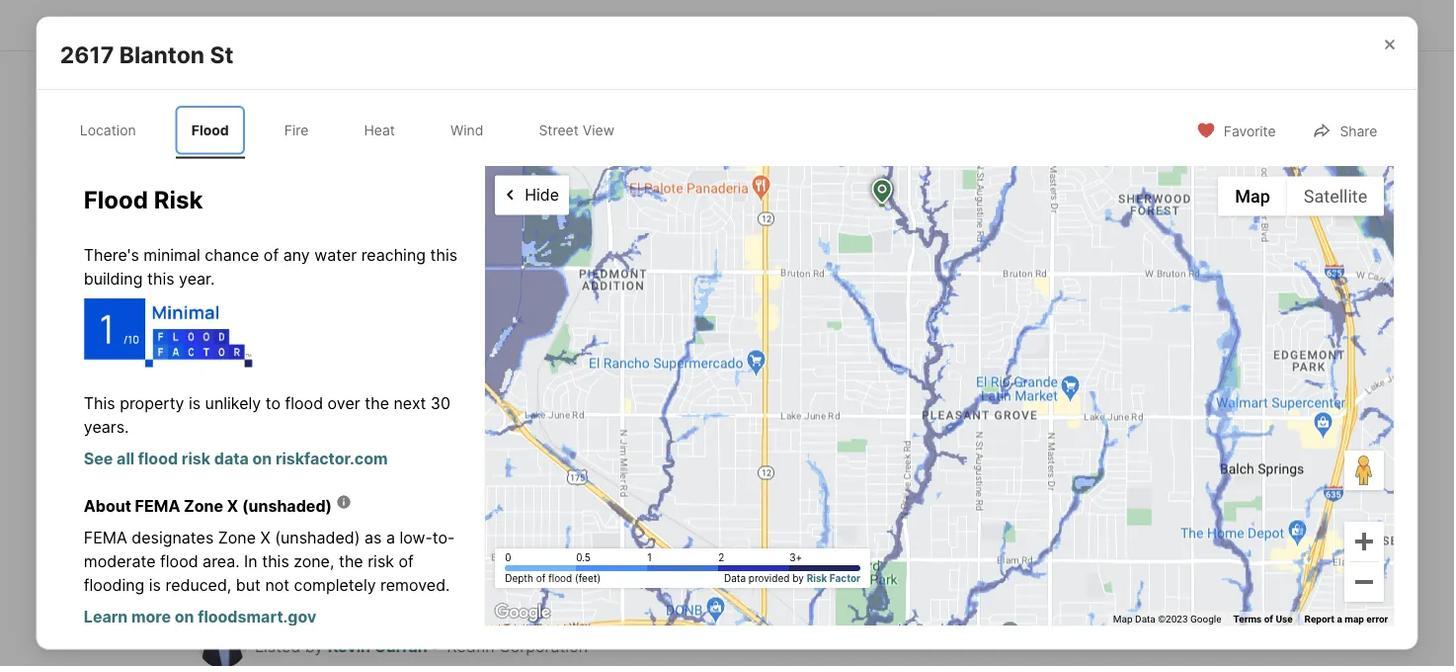 Task type: locate. For each thing, give the bounding box(es) containing it.
0 horizontal spatial data
[[724, 573, 746, 585]]

tami
[[1057, 249, 1095, 269], [1057, 292, 1088, 309]]

listed by kevin curran • redfin corporation
[[255, 636, 588, 656]]

0 vertical spatial this
[[972, 96, 1021, 124]]

this for this home is pending
[[972, 96, 1021, 124]]

is left unlikely
[[189, 393, 201, 412]]

kitchen
[[198, 343, 252, 362], [623, 343, 677, 362]]

1 vertical spatial redfin
[[318, 375, 366, 394]]

flood down designates
[[160, 551, 198, 570]]

flood down est.
[[191, 121, 229, 138]]

risk up minimal
[[154, 185, 203, 214]]

3 left bed,
[[628, 248, 638, 268]]

share for share button to the top
[[1203, 17, 1240, 34]]

this inside the seller has accepted an offer, and this property is now
[[1005, 174, 1032, 193]]

redfin down floors
[[318, 375, 366, 394]]

your down "spacious"
[[372, 296, 405, 315]]

0 horizontal spatial property
[[120, 393, 184, 412]]

2 tami from the top
[[1057, 292, 1088, 309]]

0 vertical spatial x
[[227, 495, 238, 515]]

on
[[304, 367, 323, 386], [295, 375, 313, 394], [494, 438, 513, 457], [252, 448, 272, 467], [175, 606, 194, 625]]

0.5
[[576, 552, 591, 564]]

restaurants,
[[541, 414, 631, 434]]

1 vertical spatial fema
[[84, 527, 127, 546]]

2617 blanton st element
[[60, 17, 257, 69]]

feed link
[[220, 15, 293, 39]]

1 vertical spatial flood
[[84, 185, 148, 214]]

area. down 'room'
[[793, 343, 830, 362]]

75-
[[234, 438, 259, 457]]

risk
[[154, 185, 203, 214], [807, 573, 827, 585]]

fire tab
[[269, 106, 325, 154]]

two- up personal at the top left of page
[[403, 272, 438, 291]]

, right feed
[[318, 16, 323, 35]]

1 horizontal spatial about
[[198, 186, 266, 213]]

map right "."
[[1235, 186, 1271, 206]]

0 vertical spatial potential
[[344, 248, 410, 268]]

or
[[1022, 539, 1037, 558]]

sale & tax history
[[596, 18, 709, 35]]

st down "feed" link
[[210, 40, 234, 68]]

blanton inside dialog
[[119, 40, 205, 68]]

2617 left feed
[[198, 16, 235, 35]]

with down the two
[[844, 272, 875, 291]]

is inside discover incredible potential and unmatched value in this 3 bed, 2 bath home boasting two living areas and a spacious two-car garage. move-in ready, this residence is equipped with strong bones, awaiting your personal design to unlock its full brilliance. beautiful curb appeal, expansive front yard, and premium features like ceramic tile floor in the large living room and kitchen and wood floors in the second living area. galley kitchen with breakfast area. enjoy outdoor living on the expansive back covered patio, perfect for bbqs and family gatherings. with a rear entry two-car garage, this home offers both convenience and style. positioned strategically, it provides easy access to retail, restaurants, and major highways, including 635- lbj, 75-central, and 80. don't miss out on the extraordinary potential and value this home holds for you and your family!
[[753, 272, 765, 291]]

zone for designates
[[218, 527, 256, 546]]

0 horizontal spatial risk
[[154, 185, 203, 214]]

2 horizontal spatial redfin
[[1101, 271, 1142, 288]]

flood
[[285, 393, 323, 412], [138, 448, 178, 467], [160, 551, 198, 570], [549, 573, 572, 585]]

the up completely
[[339, 551, 363, 570]]

0 horizontal spatial share
[[1203, 17, 1240, 34]]

is up more
[[149, 574, 161, 594]]

tami up replies
[[1057, 292, 1088, 309]]

this up the
[[972, 96, 1021, 124]]

1 vertical spatial dallas
[[1057, 271, 1097, 288]]

value up move-
[[535, 248, 575, 268]]

st
[[302, 16, 318, 35], [210, 40, 234, 68]]

map left ©2023
[[1113, 613, 1133, 625]]

flood for flood risk
[[84, 185, 148, 214]]

feed
[[260, 18, 293, 35]]

favorite
[[975, 17, 1027, 34], [1224, 123, 1276, 139]]

0 horizontal spatial sq
[[281, 513, 299, 532]]

1 horizontal spatial map
[[1235, 186, 1271, 206]]

expansive up next
[[356, 367, 431, 386]]

x for designates
[[260, 527, 271, 546]]

awaiting
[[305, 296, 368, 315]]

0 horizontal spatial share button
[[1158, 4, 1257, 45]]

is up beautiful
[[753, 272, 765, 291]]

1 vertical spatial ft
[[326, 559, 337, 578]]

schools tab
[[732, 3, 830, 50]]

kitchen up outdoor on the left of the page
[[198, 343, 252, 362]]

this up any
[[271, 186, 313, 213]]

0 vertical spatial tab list
[[198, 0, 846, 50]]

carter inside tami carter typically replies in about
[[1092, 292, 1134, 309]]

0 vertical spatial blanton
[[239, 16, 298, 35]]

curb
[[801, 296, 834, 315]]

1 tami from the top
[[1057, 249, 1095, 269]]

home up "has" at the top right of page
[[1026, 96, 1088, 124]]

menu bar inside 2617 blanton st dialog
[[1219, 176, 1385, 216]]

ft right per
[[326, 559, 337, 578]]

property up years.
[[120, 393, 184, 412]]

0 vertical spatial sq
[[281, 513, 299, 532]]

tab list containing feed
[[198, 0, 846, 50]]

this up not
[[262, 551, 289, 570]]

1 horizontal spatial car
[[438, 272, 462, 291]]

and left dryer
[[663, 467, 691, 486]]

map inside popup button
[[1235, 186, 1271, 206]]

potential down major
[[650, 438, 716, 457]]

favorite for share
[[1224, 123, 1276, 139]]

5
[[1161, 312, 1170, 329]]

map
[[1345, 613, 1364, 625]]

share
[[1203, 17, 1240, 34], [1340, 123, 1378, 139]]

car up personal at the top left of page
[[438, 272, 462, 291]]

share for the rightmost share button
[[1340, 123, 1378, 139]]

two- up provides
[[327, 391, 362, 410]]

1 horizontal spatial x
[[260, 527, 271, 546]]

0 vertical spatial value
[[535, 248, 575, 268]]

flood up there's
[[84, 185, 148, 214]]

bones,
[[250, 296, 300, 315]]

this down "seller"
[[1005, 174, 1032, 193]]

value up hookups at right bottom
[[753, 438, 792, 457]]

this property is unlikely to flood over the next 30 years.
[[84, 393, 451, 436]]

tami inside tami carter dallas redfin agent
[[1057, 249, 1095, 269]]

your down central,
[[287, 462, 320, 481]]

0 vertical spatial to
[[533, 296, 548, 315]]

flood inside fema designates zone x (unshaded) as a low-to- moderate flood area. in this zone, the risk of flooding is reduced, but not completely removed.
[[160, 551, 198, 570]]

location tab
[[64, 106, 152, 154]]

flood inside "this property is unlikely to flood over the next 30 years."
[[285, 393, 323, 412]]

1 horizontal spatial with
[[844, 272, 875, 291]]

0 vertical spatial fema
[[135, 495, 180, 515]]

1 vertical spatial potential
[[650, 438, 716, 457]]

0 vertical spatial property
[[1036, 174, 1101, 193]]

and down the convenience
[[635, 414, 663, 434]]

1 horizontal spatial favorite button
[[1180, 110, 1293, 150]]

garage,
[[390, 391, 447, 410]]

about inside 2617 blanton st dialog
[[84, 495, 131, 515]]

to-
[[433, 527, 455, 546]]

text or call 469-487-6745
[[985, 539, 1188, 558]]

dallas down 'tami carter' link
[[1057, 271, 1097, 288]]

you
[[223, 462, 250, 481]]

carter up agent
[[1098, 249, 1148, 269]]

1 vertical spatial (unshaded)
[[275, 527, 360, 546]]

1 vertical spatial 2617
[[60, 40, 114, 68]]

2 kitchen from the left
[[623, 343, 677, 362]]

0 vertical spatial risk
[[154, 185, 203, 214]]

0 vertical spatial zone
[[184, 495, 223, 515]]

zone up designates
[[184, 495, 223, 515]]

0 vertical spatial map
[[1235, 186, 1271, 206]]

tab list for x-out
[[198, 0, 846, 50]]

risk down as
[[368, 551, 394, 570]]

1 horizontal spatial 3
[[628, 248, 638, 268]]

carter down tami carter dallas redfin agent
[[1092, 292, 1134, 309]]

(feet)
[[575, 573, 601, 585]]

0 horizontal spatial redfin
[[318, 375, 366, 394]]

property inside the seller has accepted an offer, and this property is now
[[1036, 174, 1101, 193]]

,
[[318, 16, 323, 35], [372, 16, 376, 35]]

a inside fema designates zone x (unshaded) as a low-to- moderate flood area. in this zone, the risk of flooding is reduced, but not completely removed.
[[386, 527, 395, 546]]

with
[[844, 272, 875, 291], [682, 343, 714, 362]]

2617 inside dialog
[[60, 40, 114, 68]]

data
[[724, 573, 746, 585], [1135, 613, 1156, 625]]

1 vertical spatial value
[[753, 438, 792, 457]]

0 vertical spatial data
[[724, 573, 746, 585]]

map entry image
[[786, 0, 917, 109]]

2 down agent
[[719, 552, 725, 564]]

miss
[[427, 438, 461, 457]]

tab list for share
[[60, 102, 650, 158]]

about down the "see"
[[84, 495, 131, 515]]

0 horizontal spatial two-
[[327, 391, 362, 410]]

1 horizontal spatial potential
[[650, 438, 716, 457]]

property down "has" at the top right of page
[[1036, 174, 1101, 193]]

1 vertical spatial zone
[[218, 527, 256, 546]]

favorite button for share
[[1180, 110, 1293, 150]]

0 horizontal spatial dallas
[[327, 16, 372, 35]]

residence
[[675, 272, 748, 291]]

3 down property in the left top of the page
[[469, 61, 484, 89]]

unlock
[[552, 296, 601, 315]]

1 vertical spatial to
[[266, 393, 281, 412]]

x down built
[[227, 495, 238, 515]]

1 horizontal spatial st
[[302, 16, 318, 35]]

property inside "this property is unlikely to flood over the next 30 years."
[[120, 393, 184, 412]]

1 horizontal spatial favorite
[[1224, 123, 1276, 139]]

1 vertical spatial x
[[260, 527, 271, 546]]

risk left factor
[[807, 573, 827, 585]]

1 horizontal spatial risk
[[368, 551, 394, 570]]

garage
[[617, 375, 669, 394]]

the up easy
[[365, 393, 389, 412]]

living up 'rear' on the left bottom of page
[[261, 367, 300, 386]]

0 horizontal spatial potential
[[344, 248, 410, 268]]

0 horizontal spatial about
[[84, 495, 131, 515]]

1 horizontal spatial blanton
[[239, 16, 298, 35]]

map for map data ©2023 google
[[1113, 613, 1133, 625]]

hide
[[525, 185, 559, 204]]

1 horizontal spatial value
[[753, 438, 792, 457]]

1 vertical spatial share button
[[1296, 110, 1394, 150]]

tab list
[[198, 0, 846, 50], [60, 102, 650, 158]]

map
[[1235, 186, 1271, 206], [1113, 613, 1133, 625]]

0 horizontal spatial favorite button
[[931, 4, 1044, 45]]

fema up moderate
[[84, 527, 127, 546]]

1 vertical spatial risk
[[807, 573, 827, 585]]

flood right all
[[138, 448, 178, 467]]

favorite inside 2617 blanton st dialog
[[1224, 123, 1276, 139]]

1 horizontal spatial dallas
[[1057, 271, 1097, 288]]

car
[[438, 272, 462, 291], [362, 391, 386, 410]]

blanton up est.
[[119, 40, 205, 68]]

(unshaded) inside fema designates zone x (unshaded) as a low-to- moderate flood area. in this zone, the risk of flooding is reduced, but not completely removed.
[[275, 527, 360, 546]]

0 horizontal spatial favorite
[[975, 17, 1027, 34]]

out
[[465, 438, 490, 457]]

0 vertical spatial favorite
[[975, 17, 1027, 34]]

2617 up location
[[60, 40, 114, 68]]

a right ask at right bottom
[[1079, 487, 1088, 507]]

favorite for x-out
[[975, 17, 1027, 34]]

tab list containing location
[[60, 102, 650, 158]]

0 vertical spatial flood
[[191, 121, 229, 138]]

have questions?
[[972, 211, 1117, 233]]

flood up it
[[285, 393, 323, 412]]

1 kitchen from the left
[[198, 343, 252, 362]]

carter inside tami carter dallas redfin agent
[[1098, 249, 1148, 269]]

expansive
[[198, 319, 273, 339], [356, 367, 431, 386]]

share button right out
[[1158, 4, 1257, 45]]

sale
[[596, 18, 624, 35]]

blanton
[[239, 16, 298, 35], [119, 40, 205, 68]]

this inside "this property is unlikely to flood over the next 30 years."
[[84, 393, 115, 412]]

data provided by risk factor
[[724, 573, 861, 585]]

sq
[[281, 513, 299, 532], [303, 559, 321, 578]]

ft
[[303, 513, 315, 532], [326, 559, 337, 578]]

x inside fema designates zone x (unshaded) as a low-to- moderate flood area. in this zone, the risk of flooding is reduced, but not completely removed.
[[260, 527, 271, 546]]

0 vertical spatial by
[[793, 573, 804, 585]]

low-
[[400, 527, 433, 546]]

about for about fema zone x (unshaded)
[[84, 495, 131, 515]]

to up like
[[533, 296, 548, 315]]

by inside 2617 blanton st dialog
[[793, 573, 804, 585]]

including
[[793, 414, 860, 434]]

this up ready, in the top of the page
[[597, 248, 624, 268]]

buyer's
[[630, 513, 684, 532]]

3% buyer's agent fee
[[603, 513, 760, 532]]

the
[[703, 319, 727, 339], [399, 343, 424, 362], [327, 367, 352, 386], [365, 393, 389, 412], [517, 438, 542, 457], [339, 551, 363, 570]]

is inside the seller has accepted an offer, and this property is now
[[1105, 174, 1117, 193]]

see all flood risk data on riskfactor.com
[[84, 448, 388, 467]]

of up removed.
[[399, 551, 414, 570]]

dallas left "tx"
[[327, 16, 372, 35]]

fema inside fema designates zone x (unshaded) as a low-to- moderate flood area. in this zone, the risk of flooding is reduced, but not completely removed.
[[84, 527, 127, 546]]

(unshaded) for fema designates zone x (unshaded) as a low-to- moderate flood area. in this zone, the risk of flooding is reduced, but not completely removed.
[[275, 527, 360, 546]]

1 vertical spatial for
[[198, 462, 218, 481]]

data left ©2023
[[1135, 613, 1156, 625]]

1 horizontal spatial fema
[[135, 495, 180, 515]]

0 horizontal spatial 2617
[[60, 40, 114, 68]]

is inside fema designates zone x (unshaded) as a low-to- moderate flood area. in this zone, the risk of flooding is reduced, but not completely removed.
[[149, 574, 161, 594]]

two-
[[403, 272, 438, 291], [327, 391, 362, 410]]

view
[[583, 121, 615, 138]]

0 horizontal spatial st
[[210, 40, 234, 68]]

1 horizontal spatial two-
[[403, 272, 438, 291]]

st right feed
[[302, 16, 318, 35]]

for down lbj,
[[198, 462, 218, 481]]

0 vertical spatial favorite button
[[931, 4, 1044, 45]]

tab list inside 2617 blanton st dialog
[[60, 102, 650, 158]]

2 inside discover incredible potential and unmatched value in this 3 bed, 2 bath home boasting two living areas and a spacious two-car garage. move-in ready, this residence is equipped with strong bones, awaiting your personal design to unlock its full brilliance. beautiful curb appeal, expansive front yard, and premium features like ceramic tile floor in the large living room and kitchen and wood floors in the second living area. galley kitchen with breakfast area. enjoy outdoor living on the expansive back covered patio, perfect for bbqs and family gatherings. with a rear entry two-car garage, this home offers both convenience and style. positioned strategically, it provides easy access to retail, restaurants, and major highways, including 635- lbj, 75-central, and 80. don't miss out on the extraordinary potential and value this home holds for you and your family!
[[680, 248, 690, 268]]

1 horizontal spatial ,
[[372, 16, 376, 35]]

0 vertical spatial tami
[[1057, 249, 1095, 269]]

wind
[[451, 121, 484, 138]]

ft left lot
[[303, 513, 315, 532]]

a right as
[[386, 527, 395, 546]]

patio,
[[541, 367, 583, 386]]

1 vertical spatial with
[[682, 343, 714, 362]]

9,060
[[233, 513, 276, 532]]

to up the out
[[476, 414, 491, 434]]

0 horizontal spatial 3
[[469, 61, 484, 89]]

is
[[1094, 96, 1113, 124], [1105, 174, 1117, 193], [753, 272, 765, 291], [189, 393, 201, 412], [149, 574, 161, 594]]

car right the over
[[362, 391, 386, 410]]

0 horizontal spatial map
[[1113, 613, 1133, 625]]

home right bath
[[733, 248, 775, 268]]

tami inside tami carter typically replies in about
[[1057, 292, 1088, 309]]

by
[[793, 573, 804, 585], [305, 636, 323, 656]]

learn
[[84, 606, 128, 625]]

kitchen down floor
[[623, 343, 677, 362]]

fire
[[284, 121, 309, 138]]

of
[[264, 244, 279, 264], [399, 551, 414, 570], [536, 573, 546, 585], [1265, 613, 1274, 625]]

menu bar
[[1219, 176, 1385, 216]]

menu bar containing map
[[1219, 176, 1385, 216]]

1 vertical spatial risk
[[368, 551, 394, 570]]

of left any
[[264, 244, 279, 264]]

fema
[[135, 495, 180, 515], [84, 527, 127, 546]]

kevin
[[328, 636, 371, 656]]

street view
[[539, 121, 615, 138]]

map button
[[1219, 176, 1287, 216]]

ceramic
[[556, 319, 615, 339]]

1 horizontal spatial risk
[[807, 573, 827, 585]]

appeal,
[[839, 296, 893, 315]]

redfin right • at the bottom of page
[[447, 636, 495, 656]]

2 right bed,
[[680, 248, 690, 268]]

about up chance
[[198, 186, 266, 213]]

(unshaded) down built in 1963
[[242, 495, 332, 515]]

0 horizontal spatial value
[[535, 248, 575, 268]]

0 vertical spatial 2617
[[198, 16, 235, 35]]

building
[[84, 268, 143, 287]]

is inside "this property is unlikely to flood over the next 30 years."
[[189, 393, 201, 412]]

now
[[1122, 174, 1153, 193]]

1 vertical spatial tab list
[[60, 102, 650, 158]]

x up $152
[[260, 527, 271, 546]]

sq right per
[[303, 559, 321, 578]]

share inside 2617 blanton st dialog
[[1340, 123, 1378, 139]]

0 vertical spatial (unshaded)
[[242, 495, 332, 515]]

, left "tx"
[[372, 16, 376, 35]]

see all flood risk data on riskfactor.com link
[[84, 448, 388, 467]]

pending down 'offer,'
[[1158, 174, 1218, 193]]

1 horizontal spatial this
[[972, 96, 1021, 124]]

3 inside discover incredible potential and unmatched value in this 3 bed, 2 bath home boasting two living areas and a spacious two-car garage. move-in ready, this residence is equipped with strong bones, awaiting your personal design to unlock its full brilliance. beautiful curb appeal, expansive front yard, and premium features like ceramic tile floor in the large living room and kitchen and wood floors in the second living area. galley kitchen with breakfast area. enjoy outdoor living on the expansive back covered patio, perfect for bbqs and family gatherings. with a rear entry two-car garage, this home offers both convenience and style. positioned strategically, it provides easy access to retail, restaurants, and major highways, including 635- lbj, 75-central, and 80. don't miss out on the extraordinary potential and value this home holds for you and your family!
[[628, 248, 638, 268]]

1 horizontal spatial redfin
[[447, 636, 495, 656]]

st for 2617 blanton st , dallas , tx 75227
[[302, 16, 318, 35]]

x
[[227, 495, 238, 515], [260, 527, 271, 546]]

floors
[[335, 343, 377, 362]]

report a map error link
[[1305, 613, 1389, 625]]

st inside dialog
[[210, 40, 234, 68]]

flood tab
[[176, 106, 245, 154]]

to inside "this property is unlikely to flood over the next 30 years."
[[266, 393, 281, 412]]

flood inside flood tab
[[191, 121, 229, 138]]

1 vertical spatial about
[[84, 495, 131, 515]]

1 vertical spatial carter
[[1092, 292, 1134, 309]]

0 vertical spatial 3
[[469, 61, 484, 89]]

1 horizontal spatial flood
[[191, 121, 229, 138]]

0 horizontal spatial x
[[227, 495, 238, 515]]

terms of use link
[[1234, 613, 1293, 625]]

1 vertical spatial blanton
[[119, 40, 205, 68]]

area. left 'in'
[[203, 551, 240, 570]]

dallas
[[327, 16, 372, 35], [1057, 271, 1097, 288]]

0 horizontal spatial area.
[[203, 551, 240, 570]]

potential up "spacious"
[[344, 248, 410, 268]]

to
[[533, 296, 548, 315], [266, 393, 281, 412], [476, 414, 491, 434]]

1 , from the left
[[318, 16, 323, 35]]

washer
[[603, 467, 659, 486]]

zone inside fema designates zone x (unshaded) as a low-to- moderate flood area. in this zone, the risk of flooding is reduced, but not completely removed.
[[218, 527, 256, 546]]

1 vertical spatial this
[[84, 393, 115, 412]]

1 vertical spatial property
[[120, 393, 184, 412]]

1 vertical spatial sq
[[303, 559, 321, 578]]

room
[[817, 319, 855, 339]]

0 vertical spatial your
[[372, 296, 405, 315]]

property
[[1036, 174, 1101, 193], [120, 393, 184, 412]]



Task type: describe. For each thing, give the bounding box(es) containing it.
2 horizontal spatial area.
[[793, 343, 830, 362]]

provided
[[749, 573, 790, 585]]

0 horizontal spatial with
[[682, 343, 714, 362]]

1 vertical spatial pending
[[1158, 174, 1218, 193]]

1 horizontal spatial area.
[[531, 343, 568, 362]]

zone for fema
[[184, 495, 223, 515]]

premium
[[391, 319, 456, 339]]

heat tab
[[348, 106, 411, 154]]

pending link
[[1158, 174, 1218, 193]]

$265,000 est. $2,225
[[198, 61, 309, 110]]

unmatched
[[447, 248, 531, 268]]

blanton for 2617 blanton st
[[119, 40, 205, 68]]

a up awaiting
[[319, 272, 328, 291]]

and inside the seller has accepted an offer, and this property is now
[[972, 174, 1000, 193]]

this for this property is unlikely to flood over the next 30 years.
[[84, 393, 115, 412]]

home down including
[[828, 438, 870, 457]]

sale & tax history tab
[[573, 3, 732, 50]]

this down minimal
[[147, 268, 174, 287]]

and down breakfast on the bottom of page
[[717, 367, 745, 386]]

1 horizontal spatial share button
[[1296, 110, 1394, 150]]

area. inside fema designates zone x (unshaded) as a low-to- moderate flood area. in this zone, the risk of flooding is reduced, but not completely removed.
[[203, 551, 240, 570]]

not
[[265, 574, 290, 594]]

is up accepted on the top
[[1094, 96, 1113, 124]]

central,
[[259, 438, 318, 457]]

the up the over
[[327, 367, 352, 386]]

overview
[[339, 18, 400, 35]]

the inside fema designates zone x (unshaded) as a low-to- moderate flood area. in this zone, the risk of flooding is reduced, but not completely removed.
[[339, 551, 363, 570]]

water
[[314, 244, 357, 264]]

terms of use
[[1234, 613, 1293, 625]]

the inside "this property is unlikely to flood over the next 30 years."
[[365, 393, 389, 412]]

2617 for 2617 blanton st
[[60, 40, 114, 68]]

features
[[461, 319, 522, 339]]

as
[[365, 527, 382, 546]]

0 vertical spatial share button
[[1158, 4, 1257, 45]]

and down appeal,
[[859, 319, 887, 339]]

of inside fema designates zone x (unshaded) as a low-to- moderate flood area. in this zone, the risk of flooding is reduced, but not completely removed.
[[399, 551, 414, 570]]

of right depth on the left
[[536, 573, 546, 585]]

1 horizontal spatial your
[[372, 296, 405, 315]]

1,738
[[648, 61, 708, 89]]

0 horizontal spatial expansive
[[198, 319, 273, 339]]

overview tab
[[316, 3, 423, 50]]

built
[[233, 467, 266, 486]]

Write a message... text field
[[989, 371, 1215, 442]]

this home is pending
[[972, 96, 1209, 124]]

kevin curran image
[[198, 618, 247, 666]]

out
[[1110, 17, 1134, 34]]

depth of flood (feet)
[[505, 573, 601, 585]]

of inside there's minimal chance of any water reaching this building this year.
[[264, 244, 279, 264]]

floor
[[647, 319, 681, 339]]

favorite button for x-out
[[931, 4, 1044, 45]]

learn more on floodsmart.gov
[[84, 606, 317, 625]]

469-
[[1071, 539, 1110, 558]]

a/c
[[636, 421, 664, 440]]

convenience
[[616, 391, 711, 410]]

0 horizontal spatial for
[[198, 462, 218, 481]]

street view tab
[[523, 106, 631, 154]]

major
[[668, 414, 709, 434]]

strategically,
[[198, 414, 293, 434]]

0 vertical spatial two-
[[403, 272, 438, 291]]

0 horizontal spatial by
[[305, 636, 323, 656]]

the down the brilliance.
[[703, 319, 727, 339]]

80.
[[355, 438, 379, 457]]

dallas inside tami carter dallas redfin agent
[[1057, 271, 1097, 288]]

living down curb
[[773, 319, 812, 339]]

.
[[1222, 174, 1226, 193]]

0 vertical spatial dallas
[[327, 16, 372, 35]]

any
[[283, 244, 310, 264]]

•
[[431, 636, 440, 656]]

provides
[[311, 414, 375, 434]]

front
[[277, 319, 313, 339]]

and down incredible
[[286, 272, 314, 291]]

blanton for 2617 blanton st , dallas , tx 75227
[[239, 16, 298, 35]]

1 vertical spatial car
[[362, 391, 386, 410]]

flood risk
[[84, 185, 203, 214]]

personal
[[410, 296, 474, 315]]

retail,
[[496, 414, 537, 434]]

the down the premium
[[399, 343, 424, 362]]

map region
[[428, 76, 1455, 666]]

a left 'rear' on the left bottom of page
[[236, 391, 245, 410]]

0 vertical spatial pending
[[1118, 96, 1209, 124]]

x for fema
[[227, 495, 238, 515]]

street
[[539, 121, 579, 138]]

of left use
[[1265, 613, 1274, 625]]

beautiful
[[730, 296, 796, 315]]

spaces
[[673, 375, 727, 394]]

hide button
[[495, 175, 569, 215]]

2617 for 2617 blanton st , dallas , tx 75227
[[198, 16, 235, 35]]

boasting
[[779, 248, 844, 268]]

next
[[394, 393, 426, 412]]

style.
[[748, 391, 788, 410]]

this inside fema designates zone x (unshaded) as a low-to- moderate flood area. in this zone, the risk of flooding is reduced, but not completely removed.
[[262, 551, 289, 570]]

2 horizontal spatial to
[[533, 296, 548, 315]]

6745
[[1148, 539, 1188, 558]]

an
[[1155, 150, 1174, 169]]

property details
[[446, 18, 550, 35]]

living up strong
[[198, 272, 237, 291]]

redfin inside tami carter dallas redfin agent
[[1101, 271, 1142, 288]]

map for map
[[1235, 186, 1271, 206]]

home up water
[[319, 186, 381, 213]]

reaching
[[361, 244, 426, 264]]

a left map
[[1337, 613, 1343, 625]]

lbj,
[[198, 438, 229, 457]]

rear
[[249, 391, 279, 410]]

(unshaded) for about fema zone x (unshaded)
[[242, 495, 332, 515]]

est.
[[198, 94, 222, 110]]

2 , from the left
[[372, 16, 376, 35]]

discover
[[198, 248, 263, 268]]

this down including
[[797, 438, 824, 457]]

zone,
[[294, 551, 334, 570]]

enjoy
[[834, 343, 875, 362]]

1 horizontal spatial sq
[[303, 559, 321, 578]]

0 vertical spatial ft
[[303, 513, 315, 532]]

second
[[428, 343, 483, 362]]

design
[[478, 296, 528, 315]]

details
[[507, 18, 550, 35]]

don't
[[383, 438, 422, 457]]

0 horizontal spatial risk
[[182, 448, 211, 467]]

1 vertical spatial your
[[287, 462, 320, 481]]

3%
[[603, 513, 626, 532]]

report
[[1305, 613, 1335, 625]]

wind tab
[[435, 106, 499, 154]]

487-
[[1110, 539, 1148, 558]]

carter for tami carter typically replies in about
[[1092, 292, 1134, 309]]

dallas redfin agenttami carter image
[[972, 249, 1041, 318]]

pending .
[[1158, 174, 1226, 193]]

$265,000
[[198, 61, 309, 89]]

error
[[1367, 613, 1389, 625]]

minutes
[[1173, 312, 1228, 329]]

the down retail,
[[517, 438, 542, 457]]

and up highways, at the bottom of page
[[715, 391, 743, 410]]

garage.
[[466, 272, 523, 291]]

property
[[446, 18, 503, 35]]

tami for tami carter dallas redfin agent
[[1057, 249, 1095, 269]]

a inside button
[[1079, 487, 1088, 507]]

flood for flood
[[191, 121, 229, 138]]

this right the reaching at the top left of the page
[[430, 244, 458, 264]]

about for about this home
[[198, 186, 266, 213]]

&
[[627, 18, 636, 35]]

2 vertical spatial to
[[476, 414, 491, 434]]

in inside tami carter typically replies in about
[[1104, 312, 1116, 329]]

back
[[436, 367, 472, 386]]

0
[[505, 552, 511, 564]]

seller
[[1005, 150, 1046, 169]]

per
[[274, 559, 299, 578]]

moderate
[[84, 551, 156, 570]]

riskfactor.com
[[276, 448, 388, 467]]

areas
[[241, 272, 282, 291]]

use
[[1276, 613, 1293, 625]]

and down central,
[[254, 462, 282, 481]]

flooding
[[84, 574, 145, 594]]

tax
[[640, 18, 661, 35]]

and down highways, at the bottom of page
[[720, 438, 748, 457]]

carter for tami carter dallas redfin agent
[[1098, 249, 1148, 269]]

holds
[[875, 438, 915, 457]]

home down covered
[[483, 391, 525, 410]]

and up floors
[[359, 319, 387, 339]]

2 inside dialog
[[719, 552, 725, 564]]

2617 blanton st dialog
[[36, 17, 1455, 666]]

and down provides
[[323, 438, 351, 457]]

family!
[[324, 462, 373, 481]]

1 vertical spatial two-
[[327, 391, 362, 410]]

but
[[236, 574, 261, 594]]

tami for tami carter typically replies in about
[[1057, 292, 1088, 309]]

google image
[[490, 600, 555, 626]]

it
[[297, 414, 307, 434]]

incredible
[[267, 248, 340, 268]]

access
[[419, 414, 472, 434]]

1 horizontal spatial data
[[1135, 613, 1156, 625]]

0 vertical spatial with
[[844, 272, 875, 291]]

st for 2617 blanton st
[[210, 40, 234, 68]]

reduced,
[[165, 574, 232, 594]]

this right 30 at the bottom of page
[[451, 391, 479, 410]]

minimal
[[144, 244, 200, 264]]

1 horizontal spatial expansive
[[356, 367, 431, 386]]

2 up street
[[554, 61, 568, 89]]

9,060 sq ft lot
[[233, 513, 338, 532]]

property details tab
[[423, 3, 573, 50]]

and up personal at the top left of page
[[414, 248, 442, 268]]

living up covered
[[487, 343, 526, 362]]

risk inside fema designates zone x (unshaded) as a low-to- moderate flood area. in this zone, the risk of flooding is reduced, but not completely removed.
[[368, 551, 394, 570]]

2617 blanton st
[[60, 40, 234, 68]]

full
[[628, 296, 650, 315]]

flood left (feet)
[[549, 573, 572, 585]]

2 down galley
[[603, 375, 612, 394]]

2 vertical spatial redfin
[[447, 636, 495, 656]]

and down front
[[257, 343, 285, 362]]

0 vertical spatial for
[[646, 367, 667, 386]]

highways,
[[714, 414, 789, 434]]

both
[[577, 391, 612, 410]]

this down bed,
[[643, 272, 671, 291]]

text
[[985, 539, 1017, 558]]



Task type: vqa. For each thing, say whether or not it's contained in the screenshot.
dryer
yes



